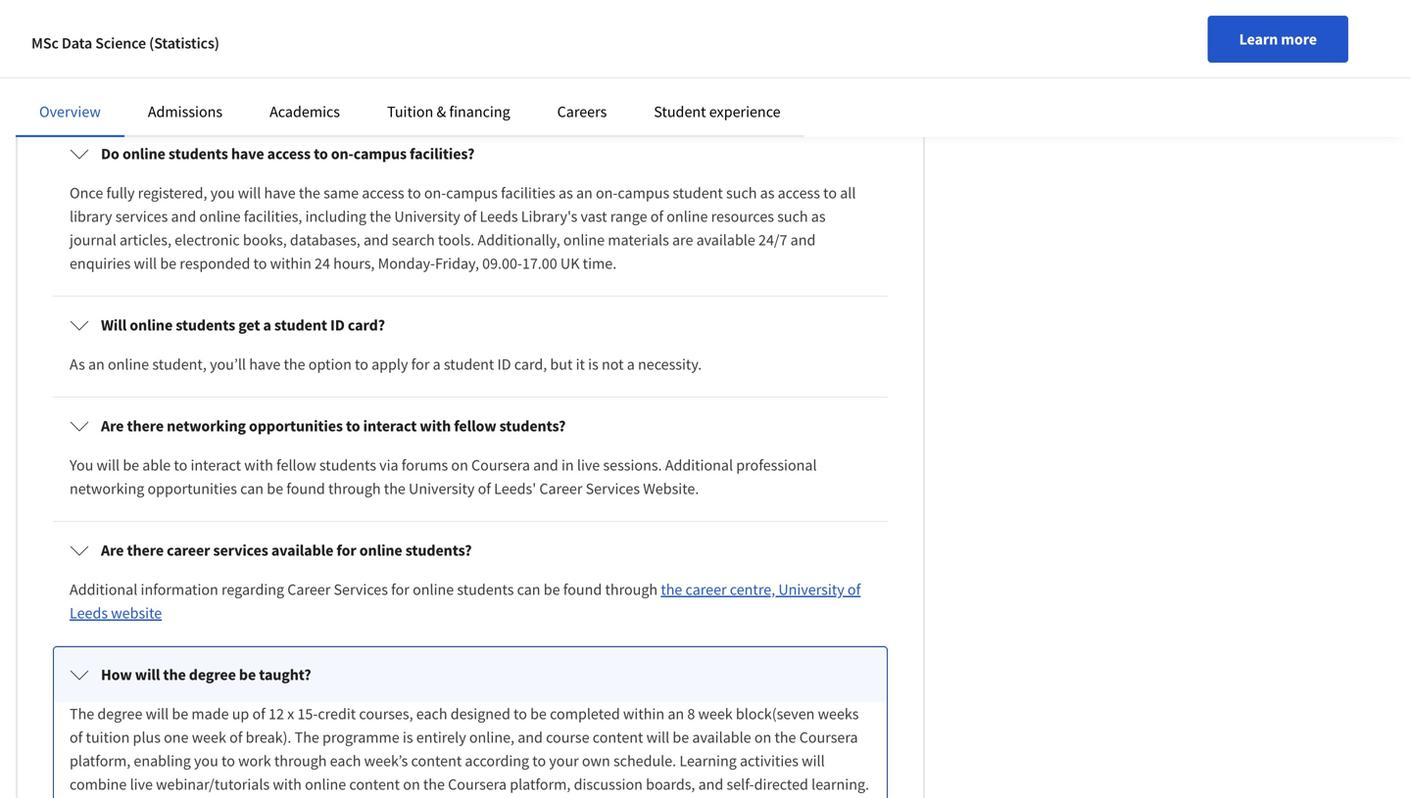 Task type: vqa. For each thing, say whether or not it's contained in the screenshot.
Student experience link on the top of page
yes



Task type: locate. For each thing, give the bounding box(es) containing it.
live inside you will be able to interact with fellow students via forums on coursera and in live sessions. additional professional networking opportunities can be found through the university of leeds' career services website.
[[577, 456, 600, 475]]

you up electronic
[[210, 183, 235, 203]]

campus
[[354, 144, 407, 164], [446, 183, 498, 203], [618, 183, 670, 203]]

online down students?‎
[[413, 580, 454, 600]]

access right "same"
[[362, 183, 404, 203]]

1 vertical spatial opportunities
[[147, 479, 237, 499]]

2 vertical spatial an
[[668, 705, 684, 724]]

1 vertical spatial additional
[[70, 580, 138, 600]]

able
[[142, 456, 171, 475]]

on down "week's"
[[403, 775, 420, 795]]

university
[[394, 207, 460, 226], [409, 479, 475, 499], [779, 580, 845, 600]]

0 horizontal spatial access
[[267, 144, 311, 164]]

1 vertical spatial networking
[[70, 479, 144, 499]]

learning.
[[812, 775, 869, 795]]

0 horizontal spatial is
[[403, 728, 413, 748]]

be down 8
[[673, 728, 689, 748]]

0 vertical spatial coursera
[[471, 456, 530, 475]]

0 horizontal spatial live
[[130, 775, 153, 795]]

interact inside you will be able to interact with fellow students via forums on coursera and in live sessions. additional professional networking opportunities can be found through the university of leeds' career services website.
[[191, 456, 241, 475]]

week down made
[[192, 728, 226, 748]]

you up webinar/tutorials
[[194, 752, 218, 771]]

networking inside dropdown button
[[167, 416, 246, 436]]

0 horizontal spatial can
[[240, 479, 264, 499]]

on- down facilities?‎
[[424, 183, 446, 203]]

1 vertical spatial live
[[130, 775, 153, 795]]

each
[[416, 705, 447, 724], [330, 752, 361, 771]]

1 horizontal spatial networking
[[167, 416, 246, 436]]

as right resources
[[811, 207, 826, 226]]

1 horizontal spatial live
[[577, 456, 600, 475]]

within inside 'once fully registered, you will have the same access to on-campus facilities as an on-campus student such as access to all library services and online facilities, including the university of leeds library's vast range of online resources such as journal articles, electronic books, databases, and search tools. additionally, online materials are available 24/7 and enquiries will be responded to within 24 hours, monday-friday, 09.00-17.00 uk time.'
[[270, 254, 311, 273]]

student experience link
[[654, 102, 781, 122]]

1 horizontal spatial the
[[295, 728, 319, 748]]

career left centre,
[[686, 580, 727, 600]]

are for are there career services available for online students?‎
[[101, 541, 124, 561]]

online inside we currently don't have online office hours. if you have any questions, you'll have the option to contact your tutors via email, who would respond asynchronously.
[[228, 59, 269, 78]]

for up the additional information regarding career services for online students can be found through
[[337, 541, 356, 561]]

within up schedule.
[[623, 705, 665, 724]]

2 horizontal spatial for
[[411, 355, 430, 374]]

platform, down according
[[510, 775, 571, 795]]

currently
[[93, 59, 152, 78]]

3 there from the top
[[127, 541, 164, 561]]

is
[[588, 355, 599, 374], [403, 728, 413, 748]]

1 horizontal spatial such
[[777, 207, 808, 226]]

0 vertical spatial through
[[328, 479, 381, 499]]

the inside the career centre, university of leeds website
[[661, 580, 683, 600]]

you'll right questions,
[[528, 59, 564, 78]]

2 vertical spatial university
[[779, 580, 845, 600]]

access down academics link on the left of page
[[267, 144, 311, 164]]

via inside you will be able to interact with fellow students via forums on coursera and in live sessions. additional professional networking opportunities can be found through the university of leeds' career services website.
[[379, 456, 399, 475]]

for inside dropdown button
[[337, 541, 356, 561]]

0 horizontal spatial additional
[[70, 580, 138, 600]]

1 vertical spatial degree
[[97, 705, 143, 724]]

1 horizontal spatial leeds
[[480, 207, 518, 226]]

data
[[62, 33, 92, 53]]

for
[[411, 355, 430, 374], [337, 541, 356, 561], [391, 580, 410, 600]]

student inside dropdown button
[[274, 316, 327, 335]]

office up asynchronously.
[[273, 59, 309, 78]]

and
[[171, 207, 196, 226], [364, 230, 389, 250], [791, 230, 816, 250], [533, 456, 558, 475], [518, 728, 543, 748], [698, 775, 724, 795]]

1 vertical spatial there
[[127, 416, 164, 436]]

with up the 'per'
[[273, 775, 302, 795]]

services inside you will be able to interact with fellow students via forums on coursera and in live sessions. additional professional networking opportunities can be found through the university of leeds' career services website.
[[586, 479, 640, 499]]

additional information regarding career services for online students can be found through
[[70, 580, 661, 600]]

0 vertical spatial additional
[[665, 456, 733, 475]]

are inside are there career services available for online students?‎ dropdown button
[[101, 541, 124, 561]]

option down card?‎
[[309, 355, 352, 374]]

of
[[464, 207, 477, 226], [651, 207, 664, 226], [478, 479, 491, 499], [848, 580, 861, 600], [252, 705, 265, 724], [70, 728, 83, 748], [229, 728, 243, 748]]

vast
[[581, 207, 607, 226]]

coursera down 'weeks'
[[799, 728, 858, 748]]

id
[[330, 316, 345, 335], [497, 355, 511, 374]]

there inside 'dropdown button'
[[127, 20, 164, 39]]

career inside you will be able to interact with fellow students via forums on coursera and in live sessions. additional professional networking opportunities can be found through the university of leeds' career services website.
[[539, 479, 583, 499]]

sessions.
[[603, 456, 662, 475]]

1 vertical spatial week
[[192, 728, 226, 748]]

are there networking opportunities to interact with fellow students?
[[101, 416, 566, 436]]

this
[[70, 799, 97, 799]]

and inside you will be able to interact with fellow students via forums on coursera and in live sessions. additional professional networking opportunities can be found through the university of leeds' career services website.
[[533, 456, 558, 475]]

1 vertical spatial services
[[213, 541, 268, 561]]

0 horizontal spatial on
[[403, 775, 420, 795]]

1 horizontal spatial can
[[517, 580, 541, 600]]

through
[[328, 479, 381, 499], [605, 580, 658, 600], [274, 752, 327, 771]]

fellow for students
[[276, 456, 316, 475]]

degree up the tuition
[[97, 705, 143, 724]]

on- up "same"
[[331, 144, 354, 164]]

week.
[[314, 799, 353, 799]]

0 vertical spatial your
[[742, 59, 772, 78]]

content down entirely
[[411, 752, 462, 771]]

there for online
[[127, 20, 164, 39]]

an inside 'once fully registered, you will have the same access to on-campus facilities as an on-campus student such as access to all library services and online facilities, including the university of leeds library's vast range of online resources such as journal articles, electronic books, databases, and search tools. additionally, online materials are available 24/7 and enquiries will be responded to within 24 hours, monday-friday, 09.00-17.00 uk time.'
[[576, 183, 593, 203]]

an right as
[[88, 355, 105, 374]]

with
[[296, 20, 327, 39], [420, 416, 451, 436], [244, 456, 273, 475], [273, 775, 302, 795]]

office inside 'dropdown button'
[[213, 20, 251, 39]]

to up the online,
[[514, 705, 527, 724]]

24/7
[[759, 230, 787, 250]]

there up able
[[127, 416, 164, 436]]

2 vertical spatial you
[[194, 752, 218, 771]]

students down admissions link
[[168, 144, 228, 164]]

0 vertical spatial an
[[576, 183, 593, 203]]

and up "hours,"
[[364, 230, 389, 250]]

you
[[70, 456, 93, 475]]

including
[[305, 207, 367, 226]]

services down are there career services available for online students?‎ at left bottom
[[334, 580, 388, 600]]

campus up range
[[618, 183, 670, 203]]

student,
[[152, 355, 207, 374]]

via
[[817, 59, 837, 78], [379, 456, 399, 475]]

1 vertical spatial office
[[273, 59, 309, 78]]

1 vertical spatial you
[[210, 183, 235, 203]]

fellow left students?
[[454, 416, 496, 436]]

such up 24/7
[[777, 207, 808, 226]]

through inside the degree will be made up of 12 x 15-credit courses, each designed to be completed within an 8 week block(seven weeks of tuition plus one week of break). the programme is entirely online, and course  content will be available on the coursera platform, enabling you to work through each week's content according to your own schedule. learning activities will combine live webinar/tutorials with online content on the coursera platform, discussion boards, and self-directed learning. this should take around 20 hours per week.
[[274, 752, 327, 771]]

1 are from the top
[[101, 20, 124, 39]]

1 horizontal spatial id
[[497, 355, 511, 374]]

leeds inside the career centre, university of leeds website
[[70, 604, 108, 623]]

1 horizontal spatial interact
[[363, 416, 417, 436]]

the up the tuition
[[70, 705, 94, 724]]

opportunities
[[249, 416, 343, 436], [147, 479, 237, 499]]

tools.
[[438, 230, 475, 250]]

can down are there career services available for online students?‎ dropdown button
[[517, 580, 541, 600]]

email,
[[70, 82, 110, 102]]

is right it
[[588, 355, 599, 374]]

the down 15-
[[295, 728, 319, 748]]

1 vertical spatial for
[[337, 541, 356, 561]]

hours up asynchronously.
[[254, 20, 293, 39]]

a right not
[[627, 355, 635, 374]]

be inside 'once fully registered, you will have the same access to on-campus facilities as an on-campus student such as access to all library services and online facilities, including the university of leeds library's vast range of online resources such as journal articles, electronic books, databases, and search tools. additionally, online materials are available 24/7 and enquiries will be responded to within 24 hours, monday-friday, 09.00-17.00 uk time.'
[[160, 254, 177, 273]]

your left tutors
[[742, 59, 772, 78]]

interact
[[363, 416, 417, 436], [191, 456, 241, 475]]

networking inside you will be able to interact with fellow students via forums on coursera and in live sessions. additional professional networking opportunities can be found through the university of leeds' career services website.
[[70, 479, 144, 499]]

for for available
[[337, 541, 356, 561]]

1 horizontal spatial as
[[760, 183, 775, 203]]

with inside dropdown button
[[420, 416, 451, 436]]

id left card?‎
[[330, 316, 345, 335]]

can up are there career services available for online students?‎ at left bottom
[[240, 479, 264, 499]]

hours.
[[312, 59, 353, 78]]

a right get
[[263, 316, 271, 335]]

more
[[1281, 29, 1317, 49]]

0 vertical spatial id
[[330, 316, 345, 335]]

2 vertical spatial through
[[274, 752, 327, 771]]

there up the information
[[127, 541, 164, 561]]

0 horizontal spatial leeds
[[70, 604, 108, 623]]

1 horizontal spatial content
[[411, 752, 462, 771]]

1 vertical spatial within
[[623, 705, 665, 724]]

2 are from the top
[[101, 416, 124, 436]]

coursera down according
[[448, 775, 507, 795]]

students inside do online students have access to on-campus facilities?‎ dropdown button
[[168, 144, 228, 164]]

services up regarding
[[213, 541, 268, 561]]

platform,
[[70, 752, 131, 771], [510, 775, 571, 795]]

are
[[672, 230, 693, 250]]

will right how
[[135, 665, 160, 685]]

an up vast
[[576, 183, 593, 203]]

0 horizontal spatial interact
[[191, 456, 241, 475]]

students?‎
[[405, 541, 472, 561]]

1 horizontal spatial career
[[686, 580, 727, 600]]

designed
[[451, 705, 510, 724]]

1 horizontal spatial each
[[416, 705, 447, 724]]

discussion
[[574, 775, 643, 795]]

0 horizontal spatial content
[[349, 775, 400, 795]]

courses,
[[359, 705, 413, 724]]

0 vertical spatial content
[[593, 728, 643, 748]]

as
[[559, 183, 573, 203], [760, 183, 775, 203], [811, 207, 826, 226]]

0 horizontal spatial networking
[[70, 479, 144, 499]]

1 horizontal spatial on-
[[424, 183, 446, 203]]

will online students get a student id card?‎
[[101, 316, 385, 335]]

career down in
[[539, 479, 583, 499]]

up
[[232, 705, 249, 724]]

0 horizontal spatial a
[[263, 316, 271, 335]]

are inside are there online office hours with instructors?‎ 'dropdown button'
[[101, 20, 124, 39]]

there for career
[[127, 541, 164, 561]]

1 vertical spatial through
[[605, 580, 658, 600]]

1 vertical spatial services
[[334, 580, 388, 600]]

leeds inside 'once fully registered, you will have the same access to on-campus facilities as an on-campus student such as access to all library services and online facilities, including the university of leeds library's vast range of online resources such as journal articles, electronic books, databases, and search tools. additionally, online materials are available 24/7 and enquiries will be responded to within 24 hours, monday-friday, 09.00-17.00 uk time.'
[[480, 207, 518, 226]]

1 horizontal spatial you'll
[[528, 59, 564, 78]]

articles,
[[120, 230, 171, 250]]

0 horizontal spatial services
[[334, 580, 388, 600]]

hours inside 'dropdown button'
[[254, 20, 293, 39]]

will right you on the bottom of the page
[[97, 456, 120, 475]]

will up schedule.
[[646, 728, 670, 748]]

search
[[392, 230, 435, 250]]

1 horizontal spatial is
[[588, 355, 599, 374]]

1 vertical spatial via
[[379, 456, 399, 475]]

students?
[[499, 416, 566, 436]]

access left all
[[778, 183, 820, 203]]

fellow inside dropdown button
[[454, 416, 496, 436]]

available up learning
[[692, 728, 751, 748]]

1 horizontal spatial a
[[433, 355, 441, 374]]

an left 8
[[668, 705, 684, 724]]

online up don't
[[167, 20, 210, 39]]

students left get
[[176, 316, 235, 335]]

online
[[167, 20, 210, 39], [228, 59, 269, 78], [122, 144, 165, 164], [199, 207, 241, 226], [667, 207, 708, 226], [563, 230, 605, 250], [130, 316, 173, 335], [108, 355, 149, 374], [359, 541, 402, 561], [413, 580, 454, 600], [305, 775, 346, 795]]

opportunities inside dropdown button
[[249, 416, 343, 436]]

the inside we currently don't have online office hours. if you have any questions, you'll have the option to contact your tutors via email, who would respond asynchronously.
[[602, 59, 624, 78]]

website
[[111, 604, 162, 623]]

available inside 'once fully registered, you will have the same access to on-campus facilities as an on-campus student such as access to all library services and online facilities, including the university of leeds library's vast range of online resources such as journal articles, electronic books, databases, and search tools. additionally, online materials are available 24/7 and enquiries will be responded to within 24 hours, monday-friday, 09.00-17.00 uk time.'
[[696, 230, 755, 250]]

x
[[287, 705, 294, 724]]

you inside the degree will be made up of 12 x 15-credit courses, each designed to be completed within an 8 week block(seven weeks of tuition plus one week of break). the programme is entirely online, and course  content will be available on the coursera platform, enabling you to work through each week's content according to your own schedule. learning activities will combine live webinar/tutorials with online content on the coursera platform, discussion boards, and self-directed learning. this should take around 20 hours per week.
[[194, 752, 218, 771]]

12
[[269, 705, 284, 724]]

0 vertical spatial week
[[698, 705, 733, 724]]

2 vertical spatial there
[[127, 541, 164, 561]]

0 vertical spatial you'll
[[528, 59, 564, 78]]

on-
[[331, 144, 354, 164], [424, 183, 446, 203], [596, 183, 618, 203]]

fellow down are there networking opportunities to interact with fellow students?
[[276, 456, 316, 475]]

via inside we currently don't have online office hours. if you have any questions, you'll have the option to contact your tutors via email, who would respond asynchronously.
[[817, 59, 837, 78]]

1 there from the top
[[127, 20, 164, 39]]

journal
[[70, 230, 116, 250]]

0 horizontal spatial the
[[70, 705, 94, 724]]

you'll
[[528, 59, 564, 78], [210, 355, 246, 374]]

and left in
[[533, 456, 558, 475]]

0 vertical spatial can
[[240, 479, 264, 499]]

would
[[145, 82, 186, 102]]

interact up forums
[[363, 416, 417, 436]]

2 vertical spatial on
[[403, 775, 420, 795]]

activities
[[740, 752, 799, 771]]

1 horizontal spatial services
[[586, 479, 640, 499]]

1 vertical spatial student
[[274, 316, 327, 335]]

according
[[465, 752, 529, 771]]

1 horizontal spatial fellow
[[454, 416, 496, 436]]

university inside the career centre, university of leeds website
[[779, 580, 845, 600]]

career inside dropdown button
[[167, 541, 210, 561]]

get
[[238, 316, 260, 335]]

to left contact
[[673, 59, 687, 78]]

0 vertical spatial via
[[817, 59, 837, 78]]

id inside dropdown button
[[330, 316, 345, 335]]

1 horizontal spatial option
[[627, 59, 670, 78]]

office up 'respond' at the top of the page
[[213, 20, 251, 39]]

1 horizontal spatial through
[[328, 479, 381, 499]]

degree inside the degree will be made up of 12 x 15-credit courses, each designed to be completed within an 8 week block(seven weeks of tuition plus one week of break). the programme is entirely online, and course  content will be available on the coursera platform, enabling you to work through each week's content according to your own schedule. learning activities will combine live webinar/tutorials with online content on the coursera platform, discussion boards, and self-directed learning. this should take around 20 hours per week.
[[97, 705, 143, 724]]

services
[[586, 479, 640, 499], [334, 580, 388, 600]]

career up the information
[[167, 541, 210, 561]]

2 vertical spatial student
[[444, 355, 494, 374]]

content up own in the left bottom of the page
[[593, 728, 643, 748]]

0 horizontal spatial each
[[330, 752, 361, 771]]

to right able
[[174, 456, 187, 475]]

0 horizontal spatial platform,
[[70, 752, 131, 771]]

interact for opportunities
[[363, 416, 417, 436]]

it
[[576, 355, 585, 374]]

you'll down will online students get a student id card?‎
[[210, 355, 246, 374]]

online,
[[469, 728, 515, 748]]

platform, up combine
[[70, 752, 131, 771]]

student
[[654, 102, 706, 122]]

own
[[582, 752, 610, 771]]

degree
[[189, 665, 236, 685], [97, 705, 143, 724]]

0 vertical spatial the
[[70, 705, 94, 724]]

0 vertical spatial within
[[270, 254, 311, 273]]

0 horizontal spatial degree
[[97, 705, 143, 724]]

for for services
[[391, 580, 410, 600]]

&
[[437, 102, 446, 122]]

as up resources
[[760, 183, 775, 203]]

1 horizontal spatial degree
[[189, 665, 236, 685]]

access
[[267, 144, 311, 164], [362, 183, 404, 203], [778, 183, 820, 203]]

access inside dropdown button
[[267, 144, 311, 164]]

completed
[[550, 705, 620, 724]]

for right "apply"
[[411, 355, 430, 374]]

university right centre,
[[779, 580, 845, 600]]

online inside the degree will be made up of 12 x 15-credit courses, each designed to be completed within an 8 week block(seven weeks of tuition plus one week of break). the programme is entirely online, and course  content will be available on the coursera platform, enabling you to work through each week's content according to your own schedule. learning activities will combine live webinar/tutorials with online content on the coursera platform, discussion boards, and self-directed learning. this should take around 20 hours per week.
[[305, 775, 346, 795]]

1 vertical spatial hours
[[249, 799, 286, 799]]

boards,
[[646, 775, 695, 795]]

content
[[593, 728, 643, 748], [411, 752, 462, 771], [349, 775, 400, 795]]

students down are there networking opportunities to interact with fellow students?
[[319, 456, 376, 475]]

degree up made
[[189, 665, 236, 685]]

2 vertical spatial for
[[391, 580, 410, 600]]

fellow inside you will be able to interact with fellow students via forums on coursera and in live sessions. additional professional networking opportunities can be found through the university of leeds' career services website.
[[276, 456, 316, 475]]

on up activities
[[754, 728, 772, 748]]

campus down do online students have access to on-campus facilities?‎ dropdown button at the top of page
[[446, 183, 498, 203]]

centre,
[[730, 580, 775, 600]]

online up electronic
[[199, 207, 241, 226]]

admissions
[[148, 102, 223, 122]]

coursera up leeds'
[[471, 456, 530, 475]]

course
[[546, 728, 590, 748]]

1 vertical spatial can
[[517, 580, 541, 600]]

how will the degree be taught? button
[[54, 648, 887, 703]]

option inside we currently don't have online office hours. if you have any questions, you'll have the option to contact your tutors via email, who would respond asynchronously.
[[627, 59, 670, 78]]

an inside the degree will be made up of 12 x 15-credit courses, each designed to be completed within an 8 week block(seven weeks of tuition plus one week of break). the programme is entirely online, and course  content will be available on the coursera platform, enabling you to work through each week's content according to your own schedule. learning activities will combine live webinar/tutorials with online content on the coursera platform, discussion boards, and self-directed learning. this should take around 20 hours per week.
[[668, 705, 684, 724]]

to down books,
[[253, 254, 267, 273]]

career
[[167, 541, 210, 561], [686, 580, 727, 600]]

university up search on the left of the page
[[394, 207, 460, 226]]

0 vertical spatial career
[[539, 479, 583, 499]]

2 there from the top
[[127, 416, 164, 436]]

with up forums
[[420, 416, 451, 436]]

0 horizontal spatial within
[[270, 254, 311, 273]]

1 horizontal spatial services
[[213, 541, 268, 561]]

0 horizontal spatial fellow
[[276, 456, 316, 475]]

interact inside are there networking opportunities to interact with fellow students? dropdown button
[[363, 416, 417, 436]]

campus down tuition
[[354, 144, 407, 164]]

how
[[101, 665, 132, 685]]

via left forums
[[379, 456, 399, 475]]

0 vertical spatial university
[[394, 207, 460, 226]]

students inside will online students get a student id card?‎ dropdown button
[[176, 316, 235, 335]]

online inside 'dropdown button'
[[167, 20, 210, 39]]

3 are from the top
[[101, 541, 124, 561]]

week right 8
[[698, 705, 733, 724]]

available up regarding
[[271, 541, 334, 561]]

on- up vast
[[596, 183, 618, 203]]

1 horizontal spatial an
[[576, 183, 593, 203]]

hours right 20
[[249, 799, 286, 799]]

0 vertical spatial found
[[286, 479, 325, 499]]

be up are there career services available for online students?‎ at left bottom
[[267, 479, 283, 499]]

combine
[[70, 775, 127, 795]]

0 horizontal spatial for
[[337, 541, 356, 561]]

0 horizontal spatial career
[[167, 541, 210, 561]]

additional up website
[[70, 580, 138, 600]]

0 vertical spatial services
[[115, 207, 168, 226]]

the up careers link
[[602, 59, 624, 78]]

found
[[286, 479, 325, 499], [563, 580, 602, 600]]

be up course
[[530, 705, 547, 724]]

the
[[70, 705, 94, 724], [295, 728, 319, 748]]

0 horizontal spatial on-
[[331, 144, 354, 164]]

do online students have access to on-campus facilities?‎
[[101, 144, 475, 164]]

block(seven
[[736, 705, 815, 724]]

are inside are there networking opportunities to interact with fellow students? dropdown button
[[101, 416, 124, 436]]

respond
[[189, 82, 243, 102]]

forums
[[402, 456, 448, 475]]

be left able
[[123, 456, 139, 475]]

with inside you will be able to interact with fellow students via forums on coursera and in live sessions. additional professional networking opportunities can be found through the university of leeds' career services website.
[[244, 456, 273, 475]]

1 horizontal spatial on
[[451, 456, 468, 475]]

university down forums
[[409, 479, 475, 499]]

additional up website.
[[665, 456, 733, 475]]

questions,
[[457, 59, 525, 78]]

is up "week's"
[[403, 728, 413, 748]]



Task type: describe. For each thing, give the bounding box(es) containing it.
are there career services available for online students?‎ button
[[54, 523, 887, 578]]

(statistics)
[[149, 33, 219, 53]]

monday-
[[378, 254, 435, 273]]

and down registered,
[[171, 207, 196, 226]]

be down are there career services available for online students?‎ dropdown button
[[544, 580, 560, 600]]

don't
[[155, 59, 190, 78]]

2 horizontal spatial on
[[754, 728, 772, 748]]

1 vertical spatial id
[[497, 355, 511, 374]]

1 horizontal spatial platform,
[[510, 775, 571, 795]]

card,
[[514, 355, 547, 374]]

weeks
[[818, 705, 859, 724]]

online up the additional information regarding career services for online students can be found through
[[359, 541, 402, 561]]

electronic
[[175, 230, 240, 250]]

coursera inside you will be able to interact with fellow students via forums on coursera and in live sessions. additional professional networking opportunities can be found through the university of leeds' career services website.
[[471, 456, 530, 475]]

the inside you will be able to interact with fellow students via forums on coursera and in live sessions. additional professional networking opportunities can be found through the university of leeds' career services website.
[[384, 479, 406, 499]]

campus inside dropdown button
[[354, 144, 407, 164]]

facilities?‎
[[410, 144, 475, 164]]

will down articles,
[[134, 254, 157, 273]]

academics link
[[270, 102, 340, 122]]

1 horizontal spatial access
[[362, 183, 404, 203]]

apply
[[372, 355, 408, 374]]

additionally,
[[478, 230, 560, 250]]

2 horizontal spatial access
[[778, 183, 820, 203]]

do online students have access to on-campus facilities?‎ button
[[54, 126, 887, 181]]

careers link
[[557, 102, 607, 122]]

asynchronously.
[[246, 82, 353, 102]]

to left all
[[823, 183, 837, 203]]

overview
[[39, 102, 101, 122]]

uk
[[561, 254, 580, 273]]

one
[[164, 728, 189, 748]]

website.
[[643, 479, 699, 499]]

friday,
[[435, 254, 479, 273]]

directed
[[754, 775, 809, 795]]

facilities,
[[244, 207, 302, 226]]

are there networking opportunities to interact with fellow students? button
[[54, 399, 887, 454]]

with inside the degree will be made up of 12 x 15-credit courses, each designed to be completed within an 8 week block(seven weeks of tuition plus one week of break). the programme is entirely online, and course  content will be available on the coursera platform, enabling you to work through each week's content according to your own schedule. learning activities will combine live webinar/tutorials with online content on the coursera platform, discussion boards, and self-directed learning. this should take around 20 hours per week.
[[273, 775, 302, 795]]

contact
[[690, 59, 739, 78]]

hours inside the degree will be made up of 12 x 15-credit courses, each designed to be completed within an 8 week block(seven weeks of tuition plus one week of break). the programme is entirely online, and course  content will be available on the coursera platform, enabling you to work through each week's content according to your own schedule. learning activities will combine live webinar/tutorials with online content on the coursera platform, discussion boards, and self-directed learning. this should take around 20 hours per week.
[[249, 799, 286, 799]]

all
[[840, 183, 856, 203]]

msc
[[31, 33, 59, 53]]

msc data science (statistics)
[[31, 33, 219, 53]]

of inside the career centre, university of leeds website
[[848, 580, 861, 600]]

career inside the career centre, university of leeds website
[[686, 580, 727, 600]]

who
[[113, 82, 141, 102]]

and down learning
[[698, 775, 724, 795]]

have inside 'once fully registered, you will have the same access to on-campus facilities as an on-campus student such as access to all library services and online facilities, including the university of leeds library's vast range of online resources such as journal articles, electronic books, databases, and search tools. additionally, online materials are available 24/7 and enquiries will be responded to within 24 hours, monday-friday, 09.00-17.00 uk time.'
[[264, 183, 296, 203]]

services inside dropdown button
[[213, 541, 268, 561]]

through inside you will be able to interact with fellow students via forums on coursera and in live sessions. additional professional networking opportunities can be found through the university of leeds' career services website.
[[328, 479, 381, 499]]

range
[[610, 207, 647, 226]]

available inside the degree will be made up of 12 x 15-credit courses, each designed to be completed within an 8 week block(seven weeks of tuition plus one week of break). the programme is entirely online, and course  content will be available on the coursera platform, enabling you to work through each week's content according to your own schedule. learning activities will combine live webinar/tutorials with online content on the coursera platform, discussion boards, and self-directed learning. this should take around 20 hours per week.
[[692, 728, 751, 748]]

you inside 'once fully registered, you will have the same access to on-campus facilities as an on-campus student such as access to all library services and online facilities, including the university of leeds library's vast range of online resources such as journal articles, electronic books, databases, and search tools. additionally, online materials are available 24/7 and enquiries will be responded to within 24 hours, monday-friday, 09.00-17.00 uk time.'
[[210, 183, 235, 203]]

are for are there networking opportunities to interact with fellow students?
[[101, 416, 124, 436]]

the inside dropdown button
[[163, 665, 186, 685]]

learn more button
[[1208, 16, 1349, 63]]

1 horizontal spatial week
[[698, 705, 733, 724]]

around
[[179, 799, 227, 799]]

information
[[141, 580, 218, 600]]

1 vertical spatial found
[[563, 580, 602, 600]]

online right do
[[122, 144, 165, 164]]

your inside the degree will be made up of 12 x 15-credit courses, each designed to be completed within an 8 week block(seven weeks of tuition plus one week of break). the programme is entirely online, and course  content will be available on the coursera platform, enabling you to work through each week's content according to your own schedule. learning activities will combine live webinar/tutorials with online content on the coursera platform, discussion boards, and self-directed learning. this should take around 20 hours per week.
[[549, 752, 579, 771]]

will inside dropdown button
[[135, 665, 160, 685]]

and left course
[[518, 728, 543, 748]]

0 vertical spatial for
[[411, 355, 430, 374]]

to left "apply"
[[355, 355, 368, 374]]

0 horizontal spatial an
[[88, 355, 105, 374]]

hours,
[[333, 254, 375, 273]]

books,
[[243, 230, 287, 250]]

entirely
[[416, 728, 466, 748]]

per
[[289, 799, 311, 799]]

15-
[[297, 705, 318, 724]]

online right will
[[130, 316, 173, 335]]

students inside you will be able to interact with fellow students via forums on coursera and in live sessions. additional professional networking opportunities can be found through the university of leeds' career services website.
[[319, 456, 376, 475]]

self-
[[727, 775, 754, 795]]

available inside dropdown button
[[271, 541, 334, 561]]

fellow for students?
[[454, 416, 496, 436]]

there for networking
[[127, 416, 164, 436]]

with inside 'dropdown button'
[[296, 20, 327, 39]]

to down course
[[532, 752, 546, 771]]

the career centre, university of leeds website link
[[70, 580, 861, 623]]

have inside dropdown button
[[231, 144, 264, 164]]

2 horizontal spatial on-
[[596, 183, 618, 203]]

how will the degree be taught?
[[101, 665, 311, 685]]

are for are there online office hours with instructors?‎
[[101, 20, 124, 39]]

to down as an online student, you'll have the option to apply for a student id card, but it is not a necessity.
[[346, 416, 360, 436]]

0 horizontal spatial week
[[192, 728, 226, 748]]

is inside the degree will be made up of 12 x 15-credit courses, each designed to be completed within an 8 week block(seven weeks of tuition plus one week of break). the programme is entirely online, and course  content will be available on the coursera platform, enabling you to work through each week's content according to your own schedule. learning activities will combine live webinar/tutorials with online content on the coursera platform, discussion boards, and self-directed learning. this should take around 20 hours per week.
[[403, 728, 413, 748]]

tuition & financing
[[387, 102, 510, 122]]

careers
[[557, 102, 607, 122]]

fully
[[106, 183, 135, 203]]

to inside we currently don't have online office hours. if you have any questions, you'll have the option to contact your tutors via email, who would respond asynchronously.
[[673, 59, 687, 78]]

resources
[[711, 207, 774, 226]]

to up search on the left of the page
[[407, 183, 421, 203]]

within inside the degree will be made up of 12 x 15-credit courses, each designed to be completed within an 8 week block(seven weeks of tuition plus one week of break). the programme is entirely online, and course  content will be available on the coursera platform, enabling you to work through each week's content according to your own schedule. learning activities will combine live webinar/tutorials with online content on the coursera platform, discussion boards, and self-directed learning. this should take around 20 hours per week.
[[623, 705, 665, 724]]

work
[[238, 752, 271, 771]]

17.00
[[522, 254, 557, 273]]

degree inside how will the degree be taught? dropdown button
[[189, 665, 236, 685]]

0 horizontal spatial as
[[559, 183, 573, 203]]

tutors
[[775, 59, 814, 78]]

card?‎
[[348, 316, 385, 335]]

20
[[230, 799, 246, 799]]

0 vertical spatial is
[[588, 355, 599, 374]]

to left work
[[222, 752, 235, 771]]

schedule.
[[613, 752, 676, 771]]

1 vertical spatial career
[[287, 580, 331, 600]]

once fully registered, you will have the same access to on-campus facilities as an on-campus student such as access to all library services and online facilities, including the university of leeds library's vast range of online resources such as journal articles, electronic books, databases, and search tools. additionally, online materials are available 24/7 and enquiries will be responded to within 24 hours, monday-friday, 09.00-17.00 uk time.
[[70, 183, 856, 273]]

2 vertical spatial coursera
[[448, 775, 507, 795]]

the degree will be made up of 12 x 15-credit courses, each designed to be completed within an 8 week block(seven weeks of tuition plus one week of break). the programme is entirely online, and course  content will be available on the coursera platform, enabling you to work through each week's content according to your own schedule. learning activities will combine live webinar/tutorials with online content on the coursera platform, discussion boards, and self-directed learning. this should take around 20 hours per week.
[[70, 705, 869, 799]]

online down will
[[108, 355, 149, 374]]

online down vast
[[563, 230, 605, 250]]

1 vertical spatial coursera
[[799, 728, 858, 748]]

databases,
[[290, 230, 360, 250]]

1 vertical spatial you'll
[[210, 355, 246, 374]]

students down are there career services available for online students?‎ dropdown button
[[457, 580, 514, 600]]

regarding
[[222, 580, 284, 600]]

1 vertical spatial such
[[777, 207, 808, 226]]

online up the are
[[667, 207, 708, 226]]

time.
[[583, 254, 617, 273]]

science
[[95, 33, 146, 53]]

facilities
[[501, 183, 556, 203]]

in
[[562, 456, 574, 475]]

0 horizontal spatial such
[[726, 183, 757, 203]]

enabling
[[134, 752, 191, 771]]

are there career services available for online students?‎
[[101, 541, 472, 561]]

as an online student, you'll have the option to apply for a student id card, but it is not a necessity.
[[70, 355, 702, 374]]

1 vertical spatial each
[[330, 752, 361, 771]]

are there online office hours with instructors?‎ button
[[54, 2, 887, 57]]

credit
[[318, 705, 356, 724]]

enquiries
[[70, 254, 131, 273]]

we
[[70, 59, 90, 78]]

your inside we currently don't have online office hours. if you have any questions, you'll have the option to contact your tutors via email, who would respond asynchronously.
[[742, 59, 772, 78]]

be up one
[[172, 705, 188, 724]]

to up "same"
[[314, 144, 328, 164]]

on- inside dropdown button
[[331, 144, 354, 164]]

registered,
[[138, 183, 207, 203]]

on inside you will be able to interact with fellow students via forums on coursera and in live sessions. additional professional networking opportunities can be found through the university of leeds' career services website.
[[451, 456, 468, 475]]

not
[[602, 355, 624, 374]]

a inside dropdown button
[[263, 316, 271, 335]]

you'll inside we currently don't have online office hours. if you have any questions, you'll have the option to contact your tutors via email, who would respond asynchronously.
[[528, 59, 564, 78]]

take
[[148, 799, 176, 799]]

the down entirely
[[423, 775, 445, 795]]

office inside we currently don't have online office hours. if you have any questions, you'll have the option to contact your tutors via email, who would respond asynchronously.
[[273, 59, 309, 78]]

student inside 'once fully registered, you will have the same access to on-campus facilities as an on-campus student such as access to all library services and online facilities, including the university of leeds library's vast range of online resources such as journal articles, electronic books, databases, and search tools. additionally, online materials are available 24/7 and enquiries will be responded to within 24 hours, monday-friday, 09.00-17.00 uk time.'
[[673, 183, 723, 203]]

the down will online students get a student id card?‎
[[284, 355, 305, 374]]

programme
[[322, 728, 400, 748]]

2 horizontal spatial a
[[627, 355, 635, 374]]

can inside you will be able to interact with fellow students via forums on coursera and in live sessions. additional professional networking opportunities can be found through the university of leeds' career services website.
[[240, 479, 264, 499]]

live inside the degree will be made up of 12 x 15-credit courses, each designed to be completed within an 8 week block(seven weeks of tuition plus one week of break). the programme is entirely online, and course  content will be available on the coursera platform, enabling you to work through each week's content according to your own schedule. learning activities will combine live webinar/tutorials with online content on the coursera platform, discussion boards, and self-directed learning. this should take around 20 hours per week.
[[130, 775, 153, 795]]

will online students get a student id card?‎ button
[[54, 298, 887, 353]]

as
[[70, 355, 85, 374]]

2 horizontal spatial through
[[605, 580, 658, 600]]

student experience
[[654, 102, 781, 122]]

opportunities inside you will be able to interact with fellow students via forums on coursera and in live sessions. additional professional networking opportunities can be found through the university of leeds' career services website.
[[147, 479, 237, 499]]

break).
[[246, 728, 292, 748]]

but
[[550, 355, 573, 374]]

university inside you will be able to interact with fellow students via forums on coursera and in live sessions. additional professional networking opportunities can be found through the university of leeds' career services website.
[[409, 479, 475, 499]]

2 horizontal spatial as
[[811, 207, 826, 226]]

of inside you will be able to interact with fellow students via forums on coursera and in live sessions. additional professional networking opportunities can be found through the university of leeds' career services website.
[[478, 479, 491, 499]]

interact for able
[[191, 456, 241, 475]]

the right including on the top left
[[370, 207, 391, 226]]

2 horizontal spatial campus
[[618, 183, 670, 203]]

be inside how will the degree be taught? dropdown button
[[239, 665, 256, 685]]

1 horizontal spatial campus
[[446, 183, 498, 203]]

will up learning.
[[802, 752, 825, 771]]

will inside you will be able to interact with fellow students via forums on coursera and in live sessions. additional professional networking opportunities can be found through the university of leeds' career services website.
[[97, 456, 120, 475]]

you inside we currently don't have online office hours. if you have any questions, you'll have the option to contact your tutors via email, who would respond asynchronously.
[[368, 59, 392, 78]]

you will be able to interact with fellow students via forums on coursera and in live sessions. additional professional networking opportunities can be found through the university of leeds' career services website.
[[70, 456, 817, 499]]

1 vertical spatial the
[[295, 728, 319, 748]]

additional inside you will be able to interact with fellow students via forums on coursera and in live sessions. additional professional networking opportunities can be found through the university of leeds' career services website.
[[665, 456, 733, 475]]

to inside you will be able to interact with fellow students via forums on coursera and in live sessions. additional professional networking opportunities can be found through the university of leeds' career services website.
[[174, 456, 187, 475]]

will up 'facilities,'
[[238, 183, 261, 203]]

university inside 'once fully registered, you will have the same access to on-campus facilities as an on-campus student such as access to all library services and online facilities, including the university of leeds library's vast range of online resources such as journal articles, electronic books, databases, and search tools. additionally, online materials are available 24/7 and enquiries will be responded to within 24 hours, monday-friday, 09.00-17.00 uk time.'
[[394, 207, 460, 226]]

will up plus
[[146, 705, 169, 724]]

and right 24/7
[[791, 230, 816, 250]]

the down block(seven
[[775, 728, 796, 748]]

the left "same"
[[299, 183, 320, 203]]

found inside you will be able to interact with fellow students via forums on coursera and in live sessions. additional professional networking opportunities can be found through the university of leeds' career services website.
[[286, 479, 325, 499]]

0 horizontal spatial option
[[309, 355, 352, 374]]

services inside 'once fully registered, you will have the same access to on-campus facilities as an on-campus student such as access to all library services and online facilities, including the university of leeds library's vast range of online resources such as journal articles, electronic books, databases, and search tools. additionally, online materials are available 24/7 and enquiries will be responded to within 24 hours, monday-friday, 09.00-17.00 uk time.'
[[115, 207, 168, 226]]

made
[[191, 705, 229, 724]]



